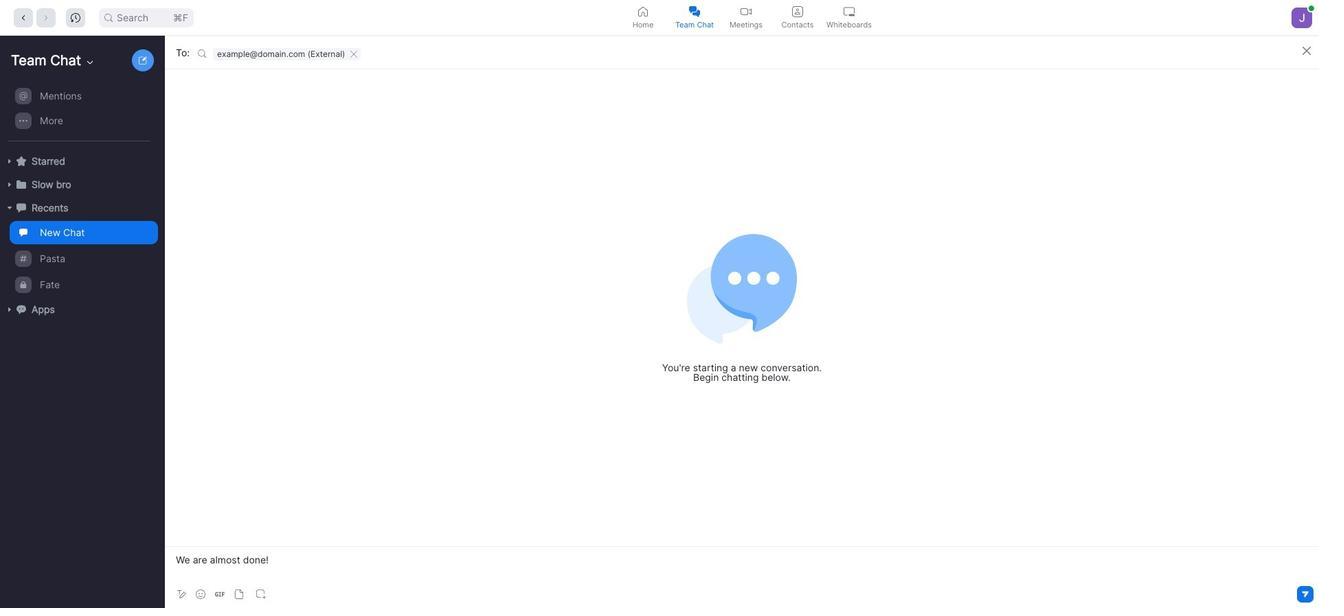 Task type: vqa. For each thing, say whether or not it's contained in the screenshot.
Chat icon
yes



Task type: describe. For each thing, give the bounding box(es) containing it.
chatbot image
[[16, 305, 26, 314]]

format image
[[176, 589, 187, 600]]

folder image
[[16, 180, 26, 189]]

starred tree item
[[5, 150, 158, 173]]

triangle right image for recents tree item
[[5, 204, 14, 212]]

home small image
[[638, 6, 649, 17]]

gif image
[[215, 590, 225, 600]]

home small image
[[638, 6, 649, 17]]

apps tree item
[[5, 298, 158, 322]]

chevron down small image
[[85, 57, 96, 68]]

chevron down small image
[[85, 57, 96, 68]]



Task type: locate. For each thing, give the bounding box(es) containing it.
triangle right image for starred tree item
[[5, 157, 14, 166]]

send image
[[1300, 591, 1310, 598]]

folder image
[[16, 180, 26, 189]]

close image
[[351, 50, 357, 57], [351, 50, 357, 57]]

slow bro tree item
[[5, 173, 158, 196]]

triangle right image for apps tree item
[[5, 306, 14, 314]]

team chat image
[[689, 6, 700, 17]]

gif image
[[215, 590, 225, 600]]

chatbot image
[[16, 305, 26, 314]]

new image
[[139, 56, 147, 65], [139, 56, 147, 65]]

whiteboard small image
[[844, 6, 855, 17], [844, 6, 855, 17]]

recents tree item
[[5, 196, 158, 220]]

send image
[[1300, 591, 1310, 598]]

profile contact image
[[792, 6, 803, 17], [792, 6, 803, 17]]

emoji image
[[196, 590, 205, 600], [196, 590, 205, 600]]

video on image
[[741, 6, 752, 17]]

file image
[[234, 590, 244, 600]]

triangle right image
[[5, 157, 14, 166], [5, 181, 14, 189], [5, 181, 14, 189], [5, 306, 14, 314], [5, 306, 14, 314]]

triangle right image for slow bro tree item
[[5, 181, 14, 189]]

chevron left small image
[[19, 13, 28, 22], [19, 13, 28, 22]]

close image
[[1303, 47, 1311, 55], [1303, 47, 1311, 55]]

triangle right image
[[5, 157, 14, 166], [5, 204, 14, 212], [5, 204, 14, 212]]

magnifier image
[[104, 13, 113, 22], [104, 13, 113, 22], [198, 49, 206, 57], [198, 49, 206, 57]]

history image
[[71, 13, 80, 22]]

triangle right image inside starred tree item
[[5, 157, 14, 166]]

tree
[[0, 82, 162, 335]]

recents group
[[0, 220, 158, 298]]

format image
[[176, 589, 187, 600]]

tab list
[[617, 0, 875, 35]]

team chat image
[[689, 6, 700, 17]]

group
[[0, 84, 158, 142]]

screenshot image
[[256, 590, 266, 600], [256, 590, 266, 600]]

video on image
[[741, 6, 752, 17]]

file image
[[234, 590, 244, 600]]

triangle right image inside starred tree item
[[5, 157, 14, 166]]

history image
[[71, 13, 80, 22]]

online image
[[1309, 5, 1314, 11], [1309, 5, 1314, 11]]

chat image
[[16, 203, 26, 213], [16, 203, 26, 213]]

star image
[[16, 156, 26, 166], [16, 156, 26, 166]]

triangle right image for triangle right icon within the starred tree item
[[5, 157, 14, 166]]



